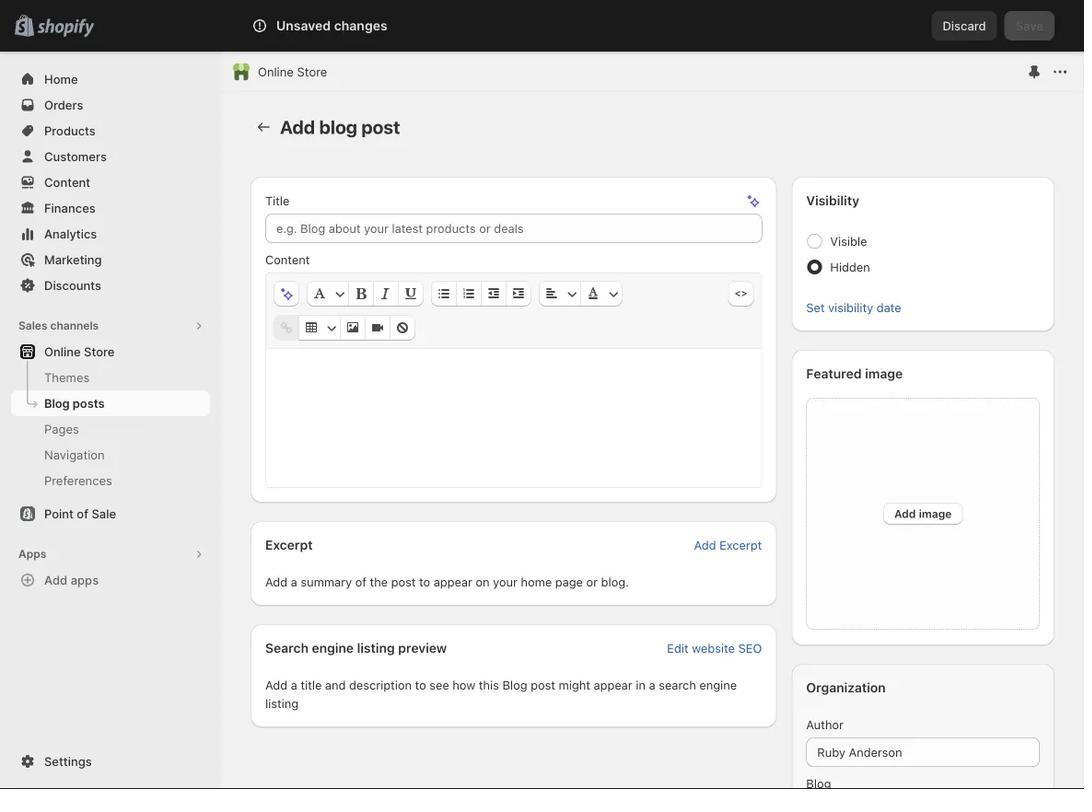 Task type: vqa. For each thing, say whether or not it's contained in the screenshot.
Shop settings menu element
no



Task type: locate. For each thing, give the bounding box(es) containing it.
analytics
[[44, 227, 97, 241]]

online right online store icon
[[258, 64, 294, 79]]

store
[[297, 64, 327, 79], [84, 345, 115, 359]]

store down unsaved
[[297, 64, 327, 79]]

add
[[44, 573, 67, 587]]

1 horizontal spatial online store link
[[258, 63, 327, 81]]

changes
[[334, 18, 387, 34]]

discounts link
[[11, 273, 210, 298]]

discard button
[[932, 11, 997, 41]]

add apps button
[[11, 567, 210, 593]]

1 horizontal spatial online store
[[258, 64, 327, 79]]

store down sales channels button
[[84, 345, 115, 359]]

marketing link
[[11, 247, 210, 273]]

online store image
[[232, 63, 251, 81]]

0 horizontal spatial store
[[84, 345, 115, 359]]

of
[[77, 507, 88, 521]]

preferences link
[[11, 468, 210, 494]]

1 horizontal spatial online
[[258, 64, 294, 79]]

content
[[44, 175, 90, 189]]

orders
[[44, 98, 83, 112]]

finances link
[[11, 195, 210, 221]]

point of sale button
[[0, 501, 221, 527]]

sales
[[18, 319, 47, 333]]

online store link down the channels
[[11, 339, 210, 365]]

online store down the channels
[[44, 345, 115, 359]]

online down sales channels
[[44, 345, 81, 359]]

0 horizontal spatial online store
[[44, 345, 115, 359]]

navigation
[[44, 448, 105, 462]]

1 horizontal spatial store
[[297, 64, 327, 79]]

point
[[44, 507, 74, 521]]

search button
[[275, 11, 809, 41]]

online
[[258, 64, 294, 79], [44, 345, 81, 359]]

online store link
[[258, 63, 327, 81], [11, 339, 210, 365]]

0 horizontal spatial online
[[44, 345, 81, 359]]

online store down unsaved
[[258, 64, 327, 79]]

1 vertical spatial store
[[84, 345, 115, 359]]

1 vertical spatial online
[[44, 345, 81, 359]]

online store
[[258, 64, 327, 79], [44, 345, 115, 359]]

channels
[[50, 319, 99, 333]]

navigation link
[[11, 442, 210, 468]]

pages
[[44, 422, 79, 436]]

discard
[[943, 18, 986, 33]]

0 vertical spatial online store link
[[258, 63, 327, 81]]

online store link down unsaved
[[258, 63, 327, 81]]

finances
[[44, 201, 96, 215]]

marketing
[[44, 252, 102, 267]]

1 vertical spatial online store
[[44, 345, 115, 359]]

point of sale
[[44, 507, 116, 521]]

settings
[[44, 754, 92, 769]]

point of sale link
[[11, 501, 210, 527]]

0 horizontal spatial online store link
[[11, 339, 210, 365]]

save button
[[1005, 11, 1055, 41]]



Task type: describe. For each thing, give the bounding box(es) containing it.
apps
[[71, 573, 99, 587]]

settings link
[[11, 749, 210, 775]]

shopify image
[[37, 19, 94, 37]]

unsaved
[[276, 18, 331, 34]]

unsaved changes
[[276, 18, 387, 34]]

apps button
[[11, 542, 210, 567]]

themes link
[[11, 365, 210, 391]]

customers link
[[11, 144, 210, 169]]

products link
[[11, 118, 210, 144]]

products
[[44, 123, 96, 138]]

0 vertical spatial online
[[258, 64, 294, 79]]

blog posts
[[44, 396, 105, 410]]

1 vertical spatial online store link
[[11, 339, 210, 365]]

blog posts link
[[11, 391, 210, 416]]

analytics link
[[11, 221, 210, 247]]

add apps
[[44, 573, 99, 587]]

home link
[[11, 66, 210, 92]]

online store inside online store link
[[44, 345, 115, 359]]

search
[[305, 18, 344, 33]]

posts
[[73, 396, 105, 410]]

sales channels button
[[11, 313, 210, 339]]

blog
[[44, 396, 70, 410]]

0 vertical spatial store
[[297, 64, 327, 79]]

discounts
[[44, 278, 101, 292]]

orders link
[[11, 92, 210, 118]]

save
[[1016, 18, 1044, 33]]

0 vertical spatial online store
[[258, 64, 327, 79]]

sale
[[92, 507, 116, 521]]

pages link
[[11, 416, 210, 442]]

home
[[44, 72, 78, 86]]

preferences
[[44, 473, 112, 488]]

apps
[[18, 548, 46, 561]]

customers
[[44, 149, 107, 164]]

content link
[[11, 169, 210, 195]]

sales channels
[[18, 319, 99, 333]]

themes
[[44, 370, 90, 385]]



